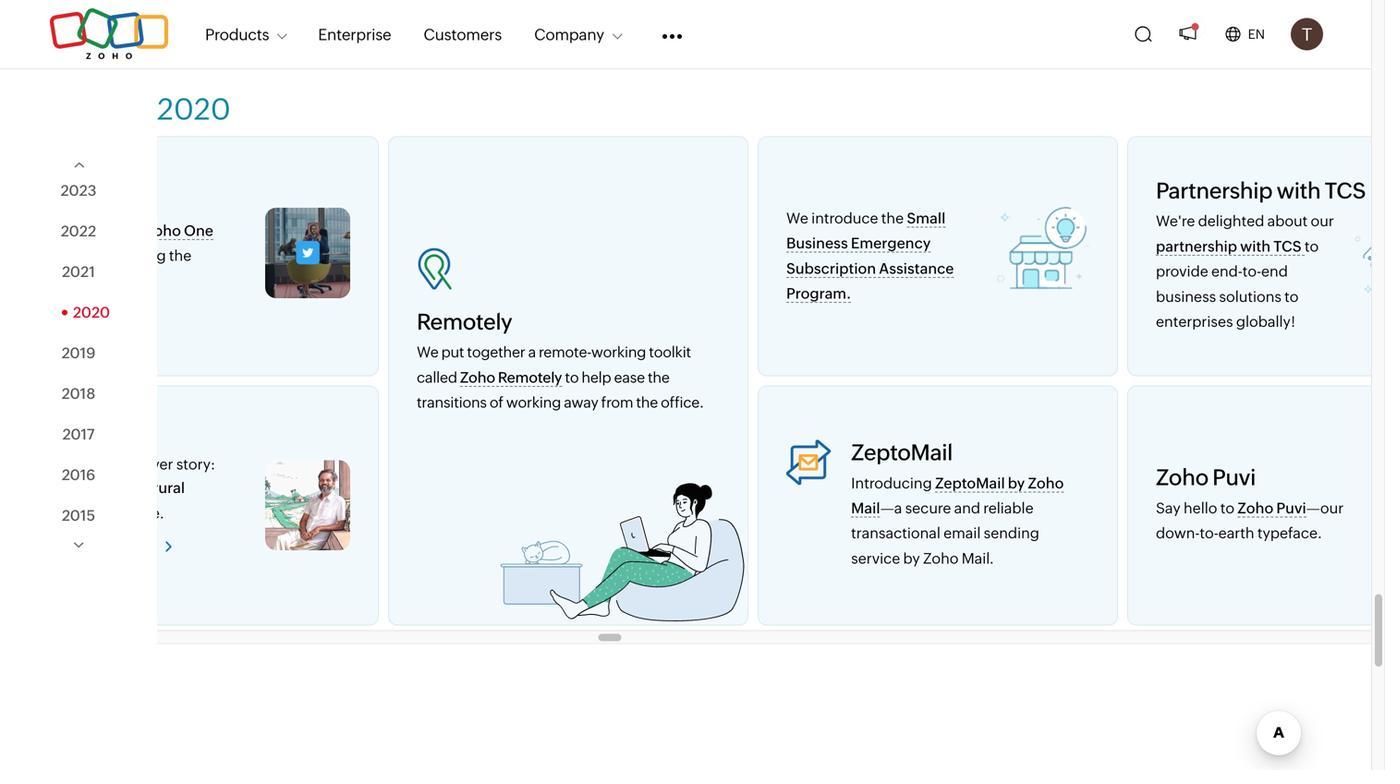 Task type: describe. For each thing, give the bounding box(es) containing it.
small business emergency subscription assistance program.
[[786, 210, 954, 302]]

transitions
[[417, 394, 487, 411]]

enterprise
[[318, 25, 391, 43]]

zeptomail for zeptomail introducing
[[851, 440, 953, 466]]

introduce
[[811, 210, 878, 227]]

1 horizontal spatial 2020
[[157, 92, 231, 126]]

business
[[1156, 288, 1216, 305]]

the inside read the story link
[[85, 540, 110, 554]]

to inside to help ease the transitions of working away from the office.
[[565, 369, 579, 386]]

2019
[[62, 344, 96, 362]]

together
[[467, 344, 525, 361]]

provide
[[1156, 263, 1208, 280]]

zoho puvi link
[[1238, 500, 1306, 518]]

partnership with tcs link
[[1156, 238, 1305, 256]]

put
[[441, 344, 464, 361]]

campaign
[[47, 247, 117, 264]]

forbes india cover story:
[[47, 456, 216, 473]]

"rural
[[147, 480, 185, 497]]

customers
[[424, 25, 502, 43]]

company
[[534, 25, 604, 43]]

from
[[601, 394, 633, 411]]

the inside during the super bowl.
[[169, 247, 192, 264]]

0 horizontal spatial puvi
[[1213, 465, 1256, 491]]

—our
[[1306, 500, 1344, 517]]

initiative.
[[99, 505, 164, 522]]

read
[[47, 540, 82, 554]]

partnership with tcs
[[1156, 178, 1366, 204]]

secure
[[905, 500, 951, 517]]

zoho inside '—a secure and reliable transactional email sending service by zoho mail.'
[[923, 550, 959, 567]]

subscription
[[786, 260, 876, 277]]

zoho one campaign
[[47, 222, 213, 264]]

2017
[[62, 426, 95, 443]]

sridhar on the
[[47, 480, 147, 497]]

program.
[[786, 285, 851, 302]]

customers link
[[424, 14, 502, 54]]

we're
[[1156, 213, 1195, 230]]

0 horizontal spatial 2020
[[73, 304, 110, 321]]

enterprise link
[[318, 14, 391, 54]]

the down toolkit
[[648, 369, 670, 386]]

working inside we put together a remote-working toolkit called
[[591, 344, 646, 361]]

zoho remotely
[[460, 369, 562, 386]]

help
[[582, 369, 611, 386]]

assistance
[[879, 260, 954, 277]]

toolkit
[[649, 344, 691, 361]]

we for forbes india cover story:
[[47, 222, 69, 239]]

to down our
[[1305, 238, 1319, 255]]

service
[[851, 550, 900, 567]]

to help ease the transitions of working away from the office.
[[417, 369, 704, 411]]

2017 link
[[62, 426, 95, 443]]

small
[[907, 210, 946, 227]]

during the super bowl.
[[47, 247, 192, 290]]

2020 link
[[47, 304, 110, 321]]

transactional
[[851, 525, 941, 542]]

ease
[[614, 369, 645, 386]]

2016
[[62, 466, 95, 484]]

end
[[1261, 263, 1288, 280]]

we for zeptomail
[[786, 210, 809, 227]]

partnership
[[1156, 238, 1237, 255]]

zoho inside zoho one campaign
[[145, 222, 181, 239]]

say
[[1156, 500, 1181, 517]]

zoho one campaign link
[[47, 222, 213, 265]]

working inside to help ease the transitions of working away from the office.
[[506, 394, 561, 411]]

a inside we put together a remote-working toolkit called
[[528, 344, 536, 361]]

we put together a remote-working toolkit called
[[417, 344, 691, 386]]

remotely inside zoho remotely link
[[498, 369, 562, 386]]

—a secure and reliable transactional email sending service by zoho mail.
[[851, 500, 1039, 567]]

we introduce the
[[786, 210, 907, 227]]

2023 link
[[61, 182, 97, 199]]

to provide end-to-end business solutions to enterprises globally!
[[1156, 238, 1319, 330]]

and
[[954, 500, 980, 517]]

2015
[[62, 507, 95, 524]]

mail.
[[962, 550, 994, 567]]

story
[[113, 540, 155, 554]]

globally!
[[1236, 313, 1296, 330]]

zoho inside zeptomail by zoho mail
[[1028, 475, 1064, 492]]

2016 link
[[62, 466, 95, 484]]

2021 link
[[62, 263, 95, 280]]

story:
[[176, 456, 216, 473]]

2022
[[61, 222, 96, 240]]

on
[[100, 480, 118, 497]]



Task type: locate. For each thing, give the bounding box(es) containing it.
with inside we're delighted about our partnership with tcs
[[1240, 238, 1271, 255]]

emergency
[[851, 235, 931, 252]]

working up ease
[[591, 344, 646, 361]]

zeptomail up 'introducing'
[[851, 440, 953, 466]]

forbes
[[47, 456, 94, 473]]

zoho puvi say hello to zoho puvi
[[1156, 465, 1306, 517]]

zoho up during
[[145, 222, 181, 239]]

0 horizontal spatial we
[[47, 222, 69, 239]]

earth
[[1219, 525, 1255, 542]]

to- inside to provide end-to-end business solutions to enterprises globally!
[[1243, 263, 1261, 280]]

1 vertical spatial puvi
[[1277, 500, 1306, 517]]

down-
[[1156, 525, 1200, 542]]

0 vertical spatial a
[[134, 222, 142, 239]]

end-
[[1211, 263, 1243, 280]]

2020 down products
[[157, 92, 231, 126]]

mail
[[851, 500, 880, 517]]

0 vertical spatial tcs
[[1325, 178, 1366, 204]]

with up end
[[1240, 238, 1271, 255]]

the right from
[[636, 394, 658, 411]]

we're delighted about our partnership with tcs
[[1156, 213, 1334, 255]]

remotely up of
[[498, 369, 562, 386]]

0 vertical spatial remotely
[[417, 309, 512, 335]]

by up reliable
[[1008, 475, 1025, 492]]

1 vertical spatial a
[[528, 344, 536, 361]]

"rural revival"
[[47, 480, 185, 522]]

1 horizontal spatial puvi
[[1277, 500, 1306, 517]]

zoho
[[145, 222, 181, 239], [460, 369, 495, 386], [1156, 465, 1209, 491], [1028, 475, 1064, 492], [1238, 500, 1274, 517], [923, 550, 959, 567]]

zeptomail introducing
[[851, 440, 953, 492]]

to- inside —our down-to-earth typeface.
[[1200, 525, 1219, 542]]

typeface.
[[1258, 525, 1322, 542]]

0 horizontal spatial to-
[[1200, 525, 1219, 542]]

called
[[417, 369, 457, 386]]

read the story
[[47, 540, 155, 554]]

tcs inside we're delighted about our partnership with tcs
[[1274, 238, 1302, 255]]

by down transactional
[[903, 550, 920, 567]]

0 vertical spatial zeptomail
[[851, 440, 953, 466]]

a up zoho remotely
[[528, 344, 536, 361]]

0 vertical spatial puvi
[[1213, 465, 1256, 491]]

1 vertical spatial remotely
[[498, 369, 562, 386]]

to down end
[[1285, 288, 1299, 305]]

to left help
[[565, 369, 579, 386]]

to inside 'zoho puvi say hello to zoho puvi'
[[1220, 500, 1235, 517]]

zeptomail inside zeptomail by zoho mail
[[935, 475, 1005, 492]]

small business emergency subscription assistance program. link
[[786, 210, 954, 303]]

during
[[120, 247, 166, 264]]

1 vertical spatial zeptomail
[[935, 475, 1005, 492]]

hello
[[1184, 500, 1217, 517]]

by inside zeptomail by zoho mail
[[1008, 475, 1025, 492]]

to-
[[1243, 263, 1261, 280], [1200, 525, 1219, 542]]

1 vertical spatial with
[[1240, 238, 1271, 255]]

zoho up reliable
[[1028, 475, 1064, 492]]

zeptomail by zoho mail
[[851, 475, 1064, 517]]

0 vertical spatial 2020
[[157, 92, 231, 126]]

2020 down bowl.
[[73, 304, 110, 321]]

zeptomail up and
[[935, 475, 1005, 492]]

sridhar
[[47, 480, 97, 497]]

the right read at the bottom left of the page
[[85, 540, 110, 554]]

0 vertical spatial to-
[[1243, 263, 1261, 280]]

1 horizontal spatial to-
[[1243, 263, 1261, 280]]

a up during
[[134, 222, 142, 239]]

we inside we put together a remote-working toolkit called
[[417, 344, 439, 361]]

—our down-to-earth typeface.
[[1156, 500, 1344, 542]]

zeptomail for zeptomail by zoho mail
[[935, 475, 1005, 492]]

we left put
[[417, 344, 439, 361]]

the right on
[[121, 480, 144, 497]]

1 vertical spatial 2020
[[73, 304, 110, 321]]

read the story link
[[47, 537, 177, 557]]

0 vertical spatial with
[[1277, 178, 1321, 204]]

we up business
[[786, 210, 809, 227]]

terry turtle image
[[1291, 18, 1323, 50]]

away
[[564, 394, 598, 411]]

zoho up say
[[1156, 465, 1209, 491]]

0 horizontal spatial tcs
[[1274, 238, 1302, 255]]

zoho inside zoho remotely link
[[460, 369, 495, 386]]

remotely image
[[498, 478, 748, 625]]

0 vertical spatial by
[[1008, 475, 1025, 492]]

1 horizontal spatial tcs
[[1325, 178, 1366, 204]]

0 horizontal spatial working
[[506, 394, 561, 411]]

of
[[490, 394, 503, 411]]

2021
[[62, 263, 95, 280]]

to- down the hello
[[1200, 525, 1219, 542]]

the down the "one"
[[169, 247, 192, 264]]

zoho down together
[[460, 369, 495, 386]]

we up campaign
[[47, 222, 69, 239]]

zeptomail by zoho mail link
[[851, 475, 1064, 518]]

1 vertical spatial tcs
[[1274, 238, 1302, 255]]

sending
[[984, 525, 1039, 542]]

—a
[[880, 500, 902, 517]]

2022 link
[[61, 222, 96, 240]]

1 vertical spatial to-
[[1200, 525, 1219, 542]]

office.
[[661, 394, 704, 411]]

products
[[205, 25, 269, 43]]

about
[[1267, 213, 1308, 230]]

super
[[47, 272, 88, 290]]

remotely up put
[[417, 309, 512, 335]]

zoho down "email"
[[923, 550, 959, 567]]

1 horizontal spatial a
[[528, 344, 536, 361]]

debuted
[[72, 222, 131, 239]]

we debuted a
[[47, 222, 145, 239]]

business
[[786, 235, 848, 252]]

cover
[[134, 456, 173, 473]]

puvi up the hello
[[1213, 465, 1256, 491]]

we
[[786, 210, 809, 227], [47, 222, 69, 239], [417, 344, 439, 361]]

reliable
[[983, 500, 1034, 517]]

revival"
[[47, 505, 99, 522]]

working down zoho remotely link
[[506, 394, 561, 411]]

1 vertical spatial by
[[903, 550, 920, 567]]

introducing
[[851, 475, 932, 492]]

one
[[184, 222, 213, 239]]

2 horizontal spatial we
[[786, 210, 809, 227]]

0 horizontal spatial with
[[1240, 238, 1271, 255]]

tcs down about
[[1274, 238, 1302, 255]]

to
[[1305, 238, 1319, 255], [1285, 288, 1299, 305], [565, 369, 579, 386], [1220, 500, 1235, 517]]

zohoonevideo image
[[265, 208, 350, 299]]

0 horizontal spatial a
[[134, 222, 142, 239]]

remote-
[[539, 344, 591, 361]]

with up about
[[1277, 178, 1321, 204]]

by
[[1008, 475, 1025, 492], [903, 550, 920, 567]]

partnership
[[1156, 178, 1273, 204]]

zoho up earth on the right bottom of the page
[[1238, 500, 1274, 517]]

delighted
[[1198, 213, 1264, 230]]

tcs up our
[[1325, 178, 1366, 204]]

to up earth on the right bottom of the page
[[1220, 500, 1235, 517]]

remotely
[[417, 309, 512, 335], [498, 369, 562, 386]]

puvi up the typeface.
[[1277, 500, 1306, 517]]

en
[[1248, 27, 1265, 42]]

1 horizontal spatial we
[[417, 344, 439, 361]]

0 horizontal spatial by
[[903, 550, 920, 567]]

india
[[97, 456, 131, 473]]

2015 link
[[62, 507, 95, 524]]

with
[[1277, 178, 1321, 204], [1240, 238, 1271, 255]]

1 horizontal spatial by
[[1008, 475, 1025, 492]]

by inside '—a secure and reliable transactional email sending service by zoho mail.'
[[903, 550, 920, 567]]

1 horizontal spatial working
[[591, 344, 646, 361]]

zoho remotely link
[[460, 369, 562, 387]]

to- up solutions
[[1243, 263, 1261, 280]]

the up emergency
[[881, 210, 904, 227]]

our
[[1311, 213, 1334, 230]]

2018 link
[[62, 385, 95, 402]]

1 horizontal spatial with
[[1277, 178, 1321, 204]]

tcs
[[1325, 178, 1366, 204], [1274, 238, 1302, 255]]

enterprises
[[1156, 313, 1233, 330]]

2023
[[61, 182, 97, 199]]

1 vertical spatial working
[[506, 394, 561, 411]]

email
[[944, 525, 981, 542]]

0 vertical spatial working
[[591, 344, 646, 361]]

2018
[[62, 385, 95, 402]]



Task type: vqa. For each thing, say whether or not it's contained in the screenshot.
features the zoho_general_pages Image
no



